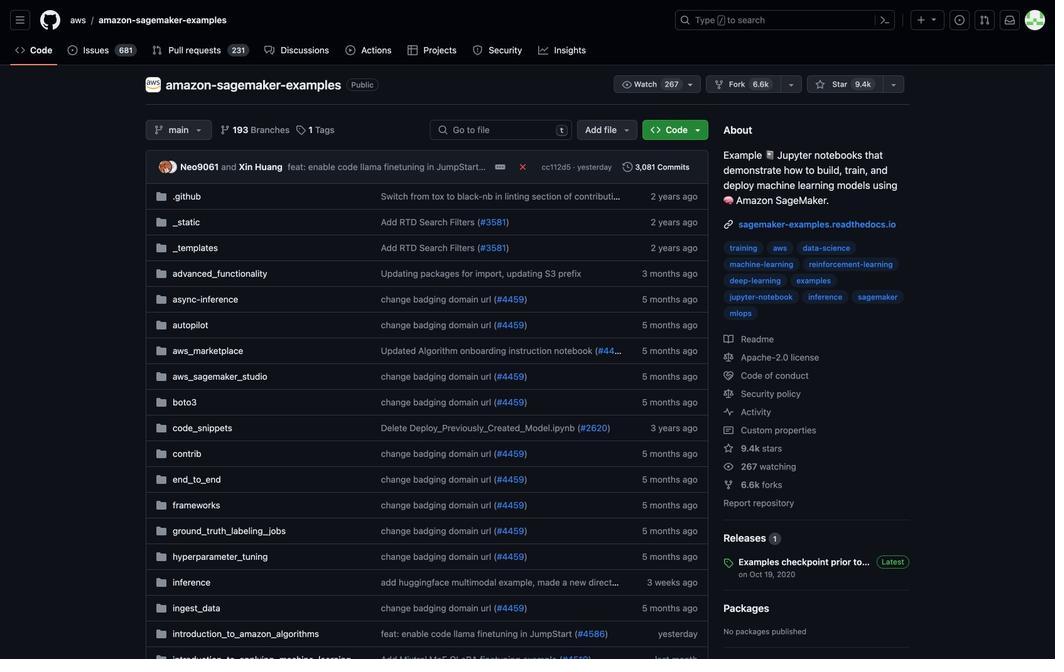 Task type: describe. For each thing, give the bounding box(es) containing it.
code of conduct image
[[724, 371, 734, 381]]

3 directory image from the top
[[156, 243, 166, 253]]

eye image
[[724, 462, 734, 472]]

homepage image
[[40, 10, 60, 30]]

note image
[[724, 426, 734, 436]]

4 directory image from the top
[[156, 295, 166, 305]]

1 horizontal spatial tag image
[[724, 558, 734, 569]]

9 directory image from the top
[[156, 552, 166, 562]]

3 directory image from the top
[[156, 346, 166, 356]]

6 directory image from the top
[[156, 449, 166, 459]]

1 directory image from the top
[[156, 269, 166, 279]]

0 horizontal spatial star image
[[724, 444, 734, 454]]

code image
[[15, 45, 25, 55]]

shield image
[[473, 45, 483, 55]]

neo9061 image
[[159, 161, 172, 173]]

owner avatar image
[[146, 77, 161, 92]]

plus image
[[917, 15, 927, 25]]

issue opened image for git pull request icon
[[955, 15, 965, 25]]

eye image
[[622, 80, 632, 90]]

book image
[[724, 335, 734, 345]]

0 vertical spatial star image
[[816, 80, 826, 90]]

1 directory image from the top
[[156, 192, 166, 202]]

link image
[[724, 220, 734, 230]]

law image
[[724, 389, 734, 399]]

git pull request image
[[980, 15, 990, 25]]

code image
[[651, 125, 661, 135]]

9.4k users starred this repository element
[[851, 78, 876, 90]]

1 git branch image from the left
[[154, 125, 164, 135]]

history image
[[623, 162, 633, 172]]

pulse image
[[724, 407, 734, 417]]

git pull request image
[[152, 45, 162, 55]]

repo forked image
[[724, 480, 734, 490]]

8 directory image from the top
[[156, 604, 166, 614]]

triangle down image
[[194, 125, 204, 135]]

notifications image
[[1005, 15, 1015, 25]]



Task type: vqa. For each thing, say whether or not it's contained in the screenshot.
top dot fill image
no



Task type: locate. For each thing, give the bounding box(es) containing it.
2 directory image from the top
[[156, 320, 166, 330]]

7 directory image from the top
[[156, 475, 166, 485]]

repo forked image
[[714, 80, 724, 90]]

7 directory image from the top
[[156, 578, 166, 588]]

law image
[[724, 353, 734, 363]]

2 horizontal spatial triangle down image
[[929, 14, 939, 24]]

1 horizontal spatial issue opened image
[[955, 15, 965, 25]]

1 vertical spatial tag image
[[724, 558, 734, 569]]

0 horizontal spatial git branch image
[[154, 125, 164, 135]]

2 directory image from the top
[[156, 217, 166, 227]]

8 directory image from the top
[[156, 526, 166, 537]]

0 horizontal spatial triangle down image
[[622, 125, 632, 135]]

triangle down image right code icon
[[693, 125, 703, 135]]

commits by neo9061 tooltip
[[180, 161, 219, 174]]

star image down note icon at bottom
[[724, 444, 734, 454]]

2 git branch image from the left
[[220, 125, 230, 135]]

1 vertical spatial issue opened image
[[67, 45, 78, 55]]

triangle down image left code icon
[[622, 125, 632, 135]]

search image
[[438, 125, 448, 135]]

git branch image
[[154, 125, 164, 135], [220, 125, 230, 135]]

0 horizontal spatial issue opened image
[[67, 45, 78, 55]]

directory image
[[156, 192, 166, 202], [156, 217, 166, 227], [156, 243, 166, 253], [156, 295, 166, 305], [156, 398, 166, 408], [156, 501, 166, 511], [156, 578, 166, 588], [156, 604, 166, 614]]

Go to file text field
[[453, 121, 551, 139]]

6 directory image from the top
[[156, 501, 166, 511]]

issue opened image left git pull request icon
[[955, 15, 965, 25]]

1 horizontal spatial git branch image
[[220, 125, 230, 135]]

play image
[[346, 45, 356, 55]]

5 directory image from the top
[[156, 423, 166, 433]]

issue opened image
[[955, 15, 965, 25], [67, 45, 78, 55]]

git branch image up neo9061 icon
[[154, 125, 164, 135]]

directory image
[[156, 269, 166, 279], [156, 320, 166, 330], [156, 346, 166, 356], [156, 372, 166, 382], [156, 423, 166, 433], [156, 449, 166, 459], [156, 475, 166, 485], [156, 526, 166, 537], [156, 552, 166, 562], [156, 630, 166, 640], [156, 655, 166, 660]]

star image
[[816, 80, 826, 90], [724, 444, 734, 454]]

issue opened image right code image
[[67, 45, 78, 55]]

tag image
[[296, 125, 306, 135], [724, 558, 734, 569]]

x image
[[518, 162, 528, 172]]

4 directory image from the top
[[156, 372, 166, 382]]

git branch image right triangle down icon at top
[[220, 125, 230, 135]]

open commit details image
[[495, 162, 505, 172]]

0 vertical spatial tag image
[[296, 125, 306, 135]]

list
[[65, 10, 668, 30]]

1 horizontal spatial star image
[[816, 80, 826, 90]]

1 vertical spatial star image
[[724, 444, 734, 454]]

1 horizontal spatial triangle down image
[[693, 125, 703, 135]]

0 horizontal spatial tag image
[[296, 125, 306, 135]]

add this repository to a list image
[[889, 80, 899, 90]]

11 directory image from the top
[[156, 655, 166, 660]]

comment discussion image
[[264, 45, 275, 55]]

5 directory image from the top
[[156, 398, 166, 408]]

star image right see your forks of this repository icon
[[816, 80, 826, 90]]

triangle down image
[[929, 14, 939, 24], [622, 125, 632, 135], [693, 125, 703, 135]]

see your forks of this repository image
[[787, 80, 797, 90]]

issue opened image for git pull request image
[[67, 45, 78, 55]]

table image
[[408, 45, 418, 55]]

graph image
[[538, 45, 548, 55]]

triangle down image right plus image at the top of page
[[929, 14, 939, 24]]

0 vertical spatial issue opened image
[[955, 15, 965, 25]]

10 directory image from the top
[[156, 630, 166, 640]]

command palette image
[[880, 15, 890, 25]]



